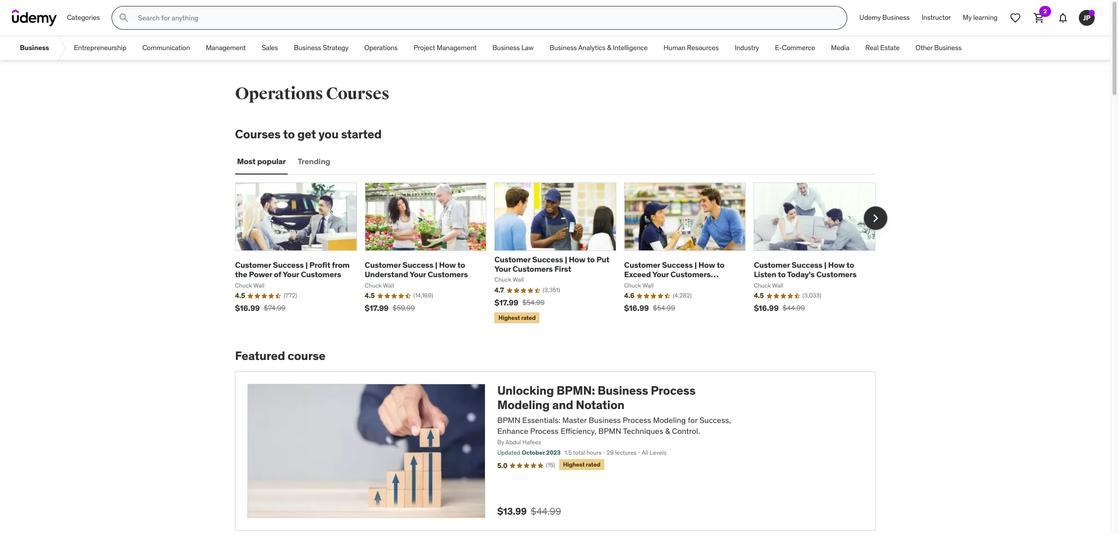 Task type: locate. For each thing, give the bounding box(es) containing it.
(15)
[[546, 461, 555, 469]]

learning
[[974, 13, 998, 22]]

to inside 'customer success | how to understand your customers'
[[458, 260, 465, 270]]

bpmn
[[498, 415, 521, 425], [599, 426, 622, 436]]

|
[[565, 254, 567, 264], [306, 260, 308, 270], [435, 260, 438, 270], [695, 260, 697, 270], [825, 260, 827, 270]]

your inside customer success | how to exceed your customers expectations
[[653, 270, 669, 279]]

bpmn:
[[557, 383, 595, 398]]

customer for customer success | how to put your customers first
[[495, 254, 531, 264]]

business left arrow pointing to subcategory menu links icon
[[20, 43, 49, 52]]

1 vertical spatial operations
[[235, 83, 323, 104]]

started
[[341, 127, 382, 142]]

success for listen
[[792, 260, 823, 270]]

1 horizontal spatial courses
[[326, 83, 390, 104]]

management right project
[[437, 43, 477, 52]]

customers inside 'customer success | how to understand your customers'
[[428, 270, 468, 279]]

1 horizontal spatial management
[[437, 43, 477, 52]]

how for customer success | how to exceed your customers expectations
[[699, 260, 716, 270]]

course
[[288, 348, 326, 364]]

resources
[[687, 43, 719, 52]]

0 vertical spatial &
[[607, 43, 612, 52]]

customer inside customer success | how to put your customers first
[[495, 254, 531, 264]]

to inside customer success | how to exceed your customers expectations
[[717, 260, 725, 270]]

today's
[[787, 270, 815, 279]]

modeling up essentials:
[[498, 397, 550, 413]]

management link
[[198, 36, 254, 60]]

analytics
[[579, 43, 606, 52]]

| inside 'customer success | how to understand your customers'
[[435, 260, 438, 270]]

courses
[[326, 83, 390, 104], [235, 127, 281, 142]]

| for customer success | how to understand your customers
[[435, 260, 438, 270]]

bpmn up 29
[[599, 426, 622, 436]]

to for customer success | how to listen to today's customers
[[847, 260, 855, 270]]

your for customer success | how to understand your customers
[[410, 270, 426, 279]]

bpmn up "enhance"
[[498, 415, 521, 425]]

0 vertical spatial operations
[[365, 43, 398, 52]]

industry link
[[727, 36, 767, 60]]

2 link
[[1028, 6, 1052, 30]]

master
[[563, 415, 587, 425]]

my learning link
[[957, 6, 1004, 30]]

success
[[532, 254, 563, 264], [273, 260, 304, 270], [403, 260, 434, 270], [662, 260, 693, 270], [792, 260, 823, 270]]

how inside 'customer success | how to understand your customers'
[[439, 260, 456, 270]]

unlocking
[[498, 383, 554, 398]]

project
[[414, 43, 435, 52]]

courses up started
[[326, 83, 390, 104]]

e-
[[775, 43, 782, 52]]

success for exceed
[[662, 260, 693, 270]]

success inside customer success | how to exceed your customers expectations
[[662, 260, 693, 270]]

1 vertical spatial bpmn
[[599, 426, 622, 436]]

for
[[688, 415, 698, 425]]

0 horizontal spatial &
[[607, 43, 612, 52]]

0 horizontal spatial management
[[206, 43, 246, 52]]

business left strategy
[[294, 43, 321, 52]]

success for put
[[532, 254, 563, 264]]

| inside customer success | profit from the power of your customers
[[306, 260, 308, 270]]

process up techniques
[[623, 415, 651, 425]]

trending button
[[296, 150, 332, 174]]

project management
[[414, 43, 477, 52]]

most popular button
[[235, 150, 288, 174]]

customer inside customer success | profit from the power of your customers
[[235, 260, 271, 270]]

how inside customer success | how to listen to today's customers
[[829, 260, 845, 270]]

levels
[[650, 449, 667, 457]]

efficiency,
[[561, 426, 597, 436]]

| for customer success | how to put your customers first
[[565, 254, 567, 264]]

arrow pointing to subcategory menu links image
[[57, 36, 66, 60]]

communication link
[[134, 36, 198, 60]]

2023
[[546, 449, 561, 457]]

customers for customer success | how to understand your customers
[[428, 270, 468, 279]]

understand
[[365, 270, 408, 279]]

1 horizontal spatial &
[[666, 426, 670, 436]]

success inside 'customer success | how to understand your customers'
[[403, 260, 434, 270]]

total
[[573, 449, 585, 457]]

customer inside customer success | how to exceed your customers expectations
[[624, 260, 661, 270]]

customer
[[495, 254, 531, 264], [235, 260, 271, 270], [365, 260, 401, 270], [624, 260, 661, 270], [754, 260, 790, 270]]

your inside 'customer success | how to understand your customers'
[[410, 270, 426, 279]]

customers
[[513, 264, 553, 274], [301, 270, 341, 279], [428, 270, 468, 279], [671, 270, 711, 279], [817, 270, 857, 279]]

business left analytics
[[550, 43, 577, 52]]

notation
[[576, 397, 625, 413]]

your inside customer success | how to put your customers first
[[495, 264, 511, 274]]

and
[[553, 397, 574, 413]]

customer inside 'customer success | how to understand your customers'
[[365, 260, 401, 270]]

all levels
[[642, 449, 667, 457]]

human
[[664, 43, 686, 52]]

1 horizontal spatial operations
[[365, 43, 398, 52]]

how inside customer success | how to exceed your customers expectations
[[699, 260, 716, 270]]

featured
[[235, 348, 285, 364]]

management
[[206, 43, 246, 52], [437, 43, 477, 52]]

29
[[607, 449, 614, 457]]

customer success | how to put your customers first link
[[495, 254, 610, 274]]

& right analytics
[[607, 43, 612, 52]]

operations down 'sales' link
[[235, 83, 323, 104]]

process up for
[[651, 383, 696, 398]]

modeling up control.
[[653, 415, 686, 425]]

how
[[569, 254, 586, 264], [439, 260, 456, 270], [699, 260, 716, 270], [829, 260, 845, 270]]

5.0
[[498, 461, 508, 470]]

communication
[[142, 43, 190, 52]]

customer success | profit from the power of your customers link
[[235, 260, 350, 279]]

1 horizontal spatial modeling
[[653, 415, 686, 425]]

wishlist image
[[1010, 12, 1022, 24]]

0 horizontal spatial operations
[[235, 83, 323, 104]]

put
[[597, 254, 610, 264]]

updated
[[498, 449, 521, 457]]

of
[[274, 270, 281, 279]]

process down essentials:
[[530, 426, 559, 436]]

management left sales
[[206, 43, 246, 52]]

listen
[[754, 270, 777, 279]]

customers inside customer success | how to exceed your customers expectations
[[671, 270, 711, 279]]

operations for operations courses
[[235, 83, 323, 104]]

1 vertical spatial &
[[666, 426, 670, 436]]

customer success | profit from the power of your customers
[[235, 260, 350, 279]]

1.5
[[565, 449, 572, 457]]

| for customer success | profit from the power of your customers
[[306, 260, 308, 270]]

customer inside customer success | how to listen to today's customers
[[754, 260, 790, 270]]

the
[[235, 270, 247, 279]]

submit search image
[[118, 12, 130, 24]]

success inside customer success | profit from the power of your customers
[[273, 260, 304, 270]]

categories
[[67, 13, 100, 22]]

abdul
[[506, 439, 521, 446]]

your inside customer success | profit from the power of your customers
[[283, 270, 299, 279]]

| inside customer success | how to put your customers first
[[565, 254, 567, 264]]

hours
[[587, 449, 602, 457]]

customer success | how to understand your customers link
[[365, 260, 468, 279]]

profit
[[310, 260, 330, 270]]

customer success | how to exceed your customers expectations link
[[624, 260, 725, 289]]

real estate
[[866, 43, 900, 52]]

commerce
[[782, 43, 816, 52]]

how inside customer success | how to put your customers first
[[569, 254, 586, 264]]

& left control.
[[666, 426, 670, 436]]

1 vertical spatial modeling
[[653, 415, 686, 425]]

your
[[495, 264, 511, 274], [283, 270, 299, 279], [410, 270, 426, 279], [653, 270, 669, 279]]

courses up "most popular"
[[235, 127, 281, 142]]

1 vertical spatial courses
[[235, 127, 281, 142]]

to inside customer success | how to put your customers first
[[587, 254, 595, 264]]

& inside unlocking bpmn: business process modeling and notation bpmn essentials: master business process modeling for success, enhance process efficiency, bpmn techniques & control. by abdul hafeez
[[666, 426, 670, 436]]

0 vertical spatial modeling
[[498, 397, 550, 413]]

operations left project
[[365, 43, 398, 52]]

business right other
[[935, 43, 962, 52]]

1 horizontal spatial bpmn
[[599, 426, 622, 436]]

modeling
[[498, 397, 550, 413], [653, 415, 686, 425]]

0 horizontal spatial bpmn
[[498, 415, 521, 425]]

carousel element
[[235, 182, 888, 326]]

sales link
[[254, 36, 286, 60]]

1 management from the left
[[206, 43, 246, 52]]

success inside customer success | how to put your customers first
[[532, 254, 563, 264]]

| inside customer success | how to listen to today's customers
[[825, 260, 827, 270]]

success inside customer success | how to listen to today's customers
[[792, 260, 823, 270]]

customer success | how to understand your customers
[[365, 260, 468, 279]]

e-commerce link
[[767, 36, 824, 60]]

udemy business link
[[854, 6, 916, 30]]

customers inside customer success | how to put your customers first
[[513, 264, 553, 274]]

shopping cart with 2 items image
[[1034, 12, 1046, 24]]

trending
[[298, 156, 330, 166]]

0 vertical spatial bpmn
[[498, 415, 521, 425]]

| inside customer success | how to exceed your customers expectations
[[695, 260, 697, 270]]

customer success | how to listen to today's customers link
[[754, 260, 857, 279]]

jp
[[1084, 13, 1091, 22]]

$13.99 $44.99
[[498, 505, 561, 517]]

jp link
[[1075, 6, 1099, 30]]



Task type: describe. For each thing, give the bounding box(es) containing it.
how for customer success | how to put your customers first
[[569, 254, 586, 264]]

customer for customer success | how to exceed your customers expectations
[[624, 260, 661, 270]]

customer success | how to exceed your customers expectations
[[624, 260, 725, 289]]

unlocking bpmn: business process modeling and notation bpmn essentials: master business process modeling for success, enhance process efficiency, bpmn techniques & control. by abdul hafeez
[[498, 383, 731, 446]]

customer for customer success | profit from the power of your customers
[[235, 260, 271, 270]]

udemy
[[860, 13, 881, 22]]

29 lectures
[[607, 449, 637, 457]]

essentials:
[[523, 415, 561, 425]]

other business link
[[908, 36, 970, 60]]

business law
[[493, 43, 534, 52]]

rated
[[586, 461, 601, 468]]

from
[[332, 260, 350, 270]]

business law link
[[485, 36, 542, 60]]

to for customer success | how to understand your customers
[[458, 260, 465, 270]]

updated october 2023
[[498, 449, 561, 457]]

sales
[[262, 43, 278, 52]]

operations link
[[357, 36, 406, 60]]

human resources link
[[656, 36, 727, 60]]

business strategy
[[294, 43, 349, 52]]

courses to get you started
[[235, 127, 382, 142]]

business link
[[12, 36, 57, 60]]

| for customer success | how to exceed your customers expectations
[[695, 260, 697, 270]]

to for customer success | how to exceed your customers expectations
[[717, 260, 725, 270]]

highest rated
[[563, 461, 601, 468]]

media
[[831, 43, 850, 52]]

2 vertical spatial process
[[530, 426, 559, 436]]

Search for anything text field
[[136, 9, 836, 26]]

operations for operations
[[365, 43, 398, 52]]

business left law
[[493, 43, 520, 52]]

next image
[[868, 210, 884, 226]]

other
[[916, 43, 933, 52]]

control.
[[672, 426, 700, 436]]

october
[[522, 449, 545, 457]]

customer success | how to put your customers first
[[495, 254, 610, 274]]

business up techniques
[[598, 383, 649, 398]]

real estate link
[[858, 36, 908, 60]]

entrepreneurship link
[[66, 36, 134, 60]]

how for customer success | how to listen to today's customers
[[829, 260, 845, 270]]

udemy image
[[12, 9, 57, 26]]

your for customer success | how to exceed your customers expectations
[[653, 270, 669, 279]]

media link
[[824, 36, 858, 60]]

industry
[[735, 43, 759, 52]]

customer for customer success | how to listen to today's customers
[[754, 260, 790, 270]]

you have alerts image
[[1089, 10, 1095, 16]]

by
[[498, 439, 505, 446]]

notifications image
[[1058, 12, 1070, 24]]

business inside "link"
[[20, 43, 49, 52]]

business down notation
[[589, 415, 621, 425]]

2
[[1044, 7, 1047, 15]]

customer success | how to listen to today's customers
[[754, 260, 857, 279]]

exceed
[[624, 270, 651, 279]]

business analytics & intelligence
[[550, 43, 648, 52]]

my learning
[[963, 13, 998, 22]]

business analytics & intelligence link
[[542, 36, 656, 60]]

customers inside customer success | profit from the power of your customers
[[301, 270, 341, 279]]

2 management from the left
[[437, 43, 477, 52]]

your for customer success | how to put your customers first
[[495, 264, 511, 274]]

intelligence
[[613, 43, 648, 52]]

success for the
[[273, 260, 304, 270]]

techniques
[[623, 426, 664, 436]]

customer for customer success | how to understand your customers
[[365, 260, 401, 270]]

1.5 total hours
[[565, 449, 602, 457]]

enhance
[[498, 426, 529, 436]]

get
[[297, 127, 316, 142]]

to for customer success | how to put your customers first
[[587, 254, 595, 264]]

real
[[866, 43, 879, 52]]

e-commerce
[[775, 43, 816, 52]]

human resources
[[664, 43, 719, 52]]

most popular
[[237, 156, 286, 166]]

other business
[[916, 43, 962, 52]]

instructor link
[[916, 6, 957, 30]]

customers for customer success | how to exceed your customers expectations
[[671, 270, 711, 279]]

featured course
[[235, 348, 326, 364]]

you
[[319, 127, 339, 142]]

customers for customer success | how to put your customers first
[[513, 264, 553, 274]]

my
[[963, 13, 972, 22]]

power
[[249, 270, 272, 279]]

success for understand
[[403, 260, 434, 270]]

customers inside customer success | how to listen to today's customers
[[817, 270, 857, 279]]

how for customer success | how to understand your customers
[[439, 260, 456, 270]]

most
[[237, 156, 256, 166]]

$13.99
[[498, 505, 527, 517]]

lectures
[[615, 449, 637, 457]]

udemy business
[[860, 13, 910, 22]]

categories button
[[61, 6, 106, 30]]

| for customer success | how to listen to today's customers
[[825, 260, 827, 270]]

0 vertical spatial courses
[[326, 83, 390, 104]]

0 vertical spatial process
[[651, 383, 696, 398]]

0 horizontal spatial courses
[[235, 127, 281, 142]]

strategy
[[323, 43, 349, 52]]

0 horizontal spatial modeling
[[498, 397, 550, 413]]

hafeez
[[523, 439, 541, 446]]

business right udemy
[[883, 13, 910, 22]]

$44.99
[[531, 505, 561, 517]]

1 vertical spatial process
[[623, 415, 651, 425]]

business strategy link
[[286, 36, 357, 60]]



Task type: vqa. For each thing, say whether or not it's contained in the screenshot.
Commerce
yes



